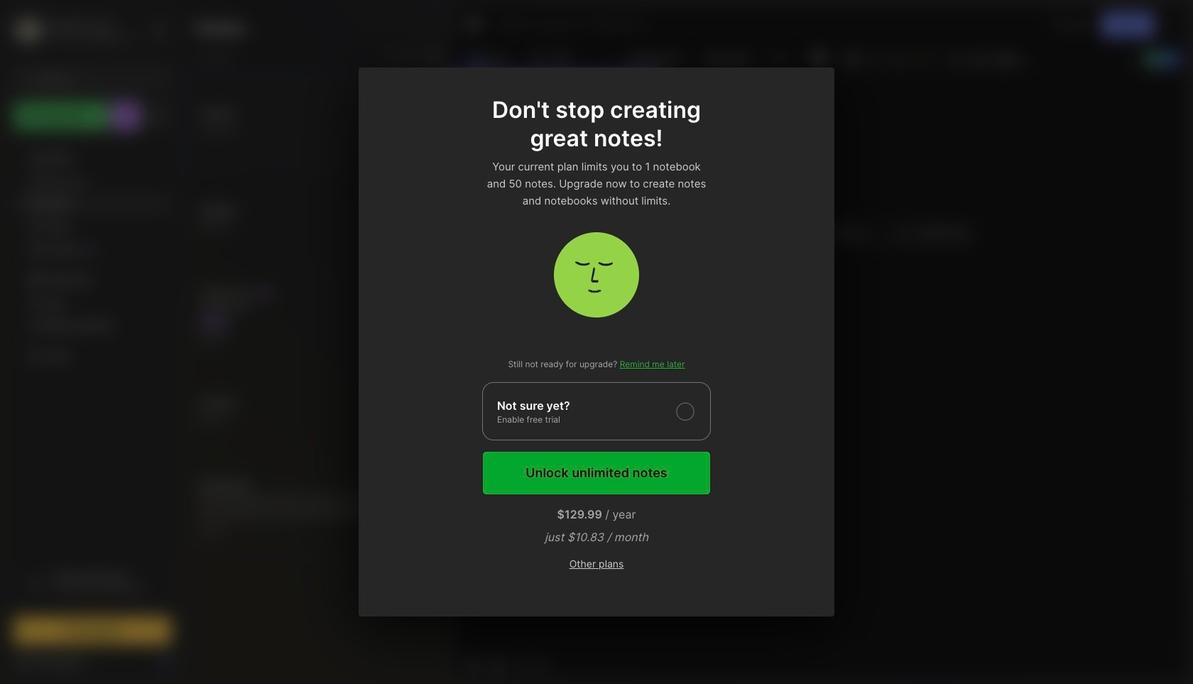 Task type: describe. For each thing, give the bounding box(es) containing it.
more image
[[992, 50, 1035, 68]]

calendar event image
[[552, 49, 571, 69]]

Search text field
[[39, 72, 158, 86]]

task image
[[529, 49, 549, 69]]

bulleted list image
[[948, 49, 968, 69]]

add a reminder image
[[465, 657, 482, 674]]

highlight image
[[910, 49, 943, 69]]

bold image
[[844, 49, 863, 69]]

font family image
[[701, 50, 765, 68]]

numbered list image
[[971, 49, 991, 69]]

insert image
[[465, 50, 527, 68]]

font size image
[[769, 50, 804, 68]]



Task type: locate. For each thing, give the bounding box(es) containing it.
none search field inside main element
[[39, 70, 158, 87]]

italic image
[[866, 49, 886, 69]]

main element
[[0, 0, 185, 684]]

dialog
[[359, 68, 835, 617]]

happy face illustration image
[[554, 232, 640, 318]]

font color image
[[808, 49, 842, 69]]

tree
[[5, 139, 180, 549]]

tree inside main element
[[5, 139, 180, 549]]

None search field
[[39, 70, 158, 87]]

heading level image
[[625, 50, 697, 68]]

Note Editor text field
[[456, 73, 1189, 650]]

underline image
[[889, 49, 909, 69]]

expand note image
[[466, 16, 483, 33]]

None checkbox
[[482, 382, 711, 441]]

expand notebooks image
[[18, 276, 27, 285]]

note window element
[[455, 4, 1190, 680]]

add tag image
[[489, 657, 506, 674]]



Task type: vqa. For each thing, say whether or not it's contained in the screenshot.
option
yes



